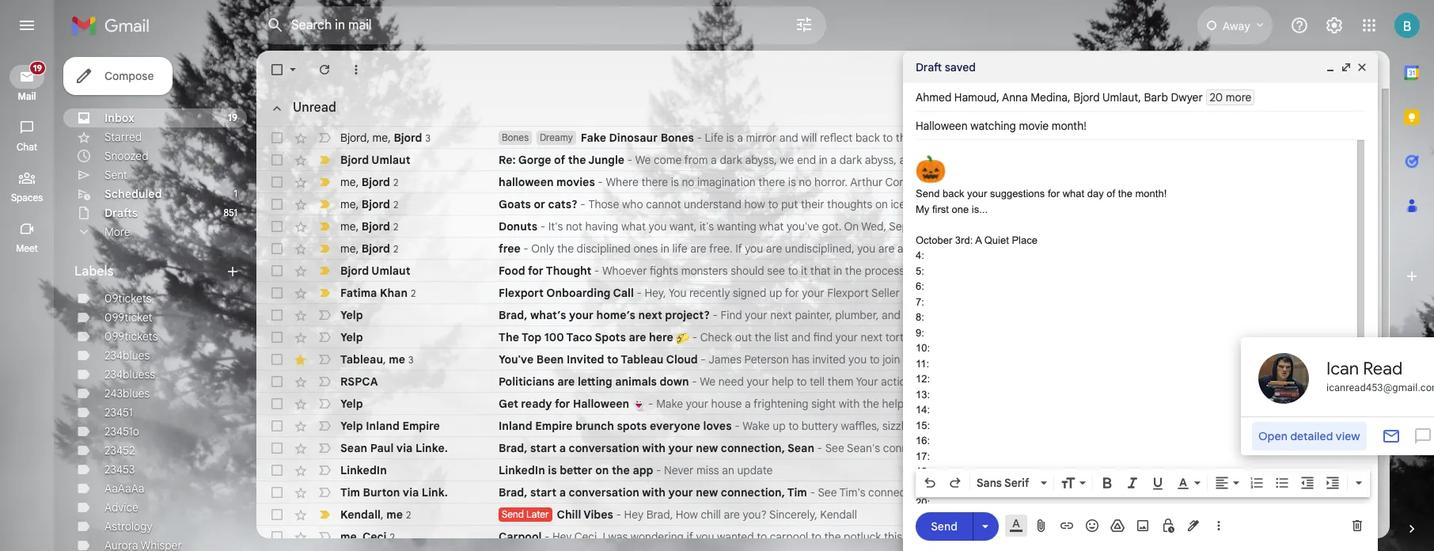 Task type: describe. For each thing, give the bounding box(es) containing it.
with up inland empire brunch spots everyone loves - wake up to buttery waffles, sizzling bacon, and more ͏ ͏ ͏ ͏ ͏ ͏ ͏ ͏ ͏ ͏ ͏ ͏ ͏ ͏ ͏ ͏ ͏ ͏ ͏ ͏ ͏ ͏ ͏ ͏ ͏ ͏ ͏ ͏ ͏ ͏ ͏ ͏ ͏ ͏ ͏ ͏ ͏ ͏ ͏ ͏ ͏ ͏ ͏ ͏ ͏ ͏ ͏ ͏ ͏ ͏ ͏ ͏ ͏ ͏ ͏ ͏ ͏ ͏ ͏ ͏ ͏ ͏ ͏ ͏ ͏ ͏ ͏ ͏ ͏ ͏ ͏ ͏ ͏ ͏
[[839, 397, 860, 411]]

the up thought on the left
[[557, 242, 574, 256]]

6 ͏͏ from the left
[[1212, 330, 1215, 344]]

can left have
[[1243, 219, 1261, 234]]

1 vertical spatial 12,
[[1278, 197, 1291, 211]]

3rd:
[[956, 234, 973, 246]]

what right clarify on the bottom of page
[[1117, 286, 1142, 300]]

later
[[527, 508, 549, 520]]

numbered list ‪(⌘⇧7)‬ image
[[1250, 475, 1265, 491]]

underline ‪(⌘u)‬ image
[[1151, 476, 1166, 492]]

at up 3rd:
[[955, 219, 965, 234]]

start for brad, start a conversation with your new connection, tim -
[[531, 485, 557, 500]]

settings image
[[1326, 16, 1345, 35]]

a left the particular
[[1292, 286, 1298, 300]]

aug 31 for linkedin is better on the app - never miss an update ͏ ͏ ͏ ͏ ͏ ͏ ͏ ͏ ͏ ͏ ͏ ͏ ͏ ͏ ͏ ͏ ͏ ͏ ͏ ͏ ͏ ͏ ͏ ͏ ͏ ͏ ͏ ͏ ͏ ͏ ͏ ͏ ͏ ͏ ͏ ͏ ͏ ͏ ͏ ͏ ͏ ͏ ͏ ͏ ͏ ͏ ͏ ͏ ͏ ͏ ͏ ͏ ͏ ͏ ͏ ͏ ͏ ͏ ͏ ͏ ͏ ͏ ͏ ͏ ͏ ͏ ͏ ͏ ͏ ͏ ͏ ͏ ͏ ͏ ͏ ͏ ͏ ͏ ͏ ͏ ͏ ͏ ͏ ͏ ͏ ͏ ͏ ͏ ͏ ͏
[[1335, 464, 1365, 476]]

bold ‪(⌘b)‬ image
[[1100, 475, 1116, 491]]

meet heading
[[0, 242, 54, 255]]

2 vertical spatial back
[[1384, 264, 1408, 278]]

the right join
[[904, 352, 920, 367]]

13 row from the top
[[257, 393, 1378, 415]]

1 vertical spatial how
[[1329, 530, 1351, 544]]

row containing yelp inland empire
[[257, 415, 1378, 437]]

1 dark from the left
[[720, 153, 743, 167]]

1 flexport from the left
[[499, 286, 544, 300]]

5:
[[916, 265, 925, 277]]

bjord umlaut for re: gorge of the jungle
[[341, 153, 411, 167]]

2 gaze from the left
[[1357, 264, 1381, 278]]

0 vertical spatial that
[[811, 264, 831, 278]]

2 for carpool
[[390, 531, 395, 543]]

sound
[[1404, 530, 1435, 544]]

1 rspca from the left
[[341, 375, 378, 389]]

linkedin is better on the app - never miss an update ͏ ͏ ͏ ͏ ͏ ͏ ͏ ͏ ͏ ͏ ͏ ͏ ͏ ͏ ͏ ͏ ͏ ͏ ͏ ͏ ͏ ͏ ͏ ͏ ͏ ͏ ͏ ͏ ͏ ͏ ͏ ͏ ͏ ͏ ͏ ͏ ͏ ͏ ͏ ͏ ͏ ͏ ͏ ͏ ͏ ͏ ͏ ͏ ͏ ͏ ͏ ͏ ͏ ͏ ͏ ͏ ͏ ͏ ͏ ͏ ͏ ͏ ͏ ͏ ͏ ͏ ͏ ͏ ͏ ͏ ͏ ͏ ͏ ͏ ͏ ͏ ͏ ͏ ͏ ͏ ͏ ͏ ͏ ͏ ͏ ͏ ͏ ͏ ͏ ͏
[[499, 463, 1029, 478]]

at left the 2:50
[[1059, 175, 1069, 189]]

you right if
[[745, 242, 764, 256]]

what down how
[[760, 219, 784, 234]]

pm up quiet at top right
[[996, 219, 1012, 234]]

is right life
[[727, 131, 735, 145]]

the left heat
[[1016, 197, 1032, 211]]

0 vertical spatial am
[[1288, 131, 1304, 145]]

can up 27
[[1362, 375, 1380, 389]]

2 vertical spatial more
[[981, 419, 1007, 433]]

goats
[[499, 197, 531, 211]]

0 vertical spatial <klobrad84@gmail.com>
[[1161, 175, 1284, 189]]

234blues link
[[105, 348, 150, 363]]

1 vertical spatial cucamonga
[[1002, 397, 1062, 411]]

to left inform
[[1179, 352, 1189, 367]]

1 – 19 of 19
[[1294, 102, 1335, 114]]

1 29 from the top
[[1354, 331, 1365, 343]]

has
[[792, 352, 810, 367]]

your right inform
[[1227, 352, 1250, 367]]

1 horizontal spatial peterson
[[1385, 153, 1430, 167]]

were
[[1166, 286, 1190, 300]]

or
[[534, 197, 546, 211]]

1 horizontal spatial an
[[1237, 264, 1249, 278]]

klo down readings
[[1376, 242, 1392, 256]]

have
[[1270, 219, 1294, 234]]

- right cats?
[[581, 197, 586, 211]]

food
[[499, 264, 526, 278]]

on left mon,
[[1179, 153, 1194, 167]]

sincerely,
[[770, 508, 818, 522]]

at left 1:58
[[1296, 242, 1306, 256]]

1 vertical spatial –
[[1331, 375, 1338, 389]]

astrology
[[105, 519, 153, 534]]

0 horizontal spatial how
[[676, 508, 698, 522]]

those
[[589, 197, 620, 211]]

on up kazantzakis
[[1139, 131, 1153, 145]]

2 horizontal spatial we
[[1216, 530, 1230, 544]]

🌮 image
[[677, 332, 690, 345]]

1 ͏͏ from the left
[[1113, 330, 1116, 344]]

1 vertical spatial from
[[1270, 530, 1293, 544]]

for down see
[[785, 286, 800, 300]]

7 row from the top
[[257, 260, 1435, 282]]

2023 down have
[[1268, 242, 1293, 256]]

🎃 image
[[916, 154, 947, 184]]

23452
[[105, 443, 135, 458]]

what down who
[[622, 219, 646, 234]]

pm right 1:58
[[1331, 242, 1347, 256]]

labels heading
[[74, 264, 225, 280]]

compose button
[[63, 57, 173, 95]]

with up the donate
[[1130, 352, 1151, 367]]

aug 31 for brad, start a conversation with your new connection, tim -
[[1335, 486, 1365, 498]]

it.
[[1051, 131, 1060, 145]]

can left meet
[[965, 530, 983, 544]]

aug for brad, start a conversation with your new connection, sean -
[[1335, 442, 1353, 454]]

1 horizontal spatial bones
[[661, 131, 694, 145]]

1 vertical spatial if
[[687, 530, 694, 544]]

conan
[[886, 175, 918, 189]]

0 vertical spatial he
[[981, 131, 994, 145]]

0 horizontal spatial we
[[780, 153, 795, 167]]

the left thinker
[[896, 131, 913, 145]]

2 vertical spatial not
[[951, 264, 968, 278]]

into left it.
[[1029, 131, 1048, 145]]

the right 'call'
[[959, 153, 976, 167]]

flexport onboarding call - hey, you recently signed up for your flexport seller portal account, and i just wanted to clarify what you were looking for. is there a particular service you need
[[499, 286, 1435, 300]]

ceci
[[363, 529, 387, 544]]

1 horizontal spatial am
[[1331, 153, 1347, 167]]

1 horizontal spatial kendall
[[821, 508, 858, 522]]

and up conan
[[900, 153, 919, 167]]

linkedin for linkedin is better on the app - never miss an update ͏ ͏ ͏ ͏ ͏ ͏ ͏ ͏ ͏ ͏ ͏ ͏ ͏ ͏ ͏ ͏ ͏ ͏ ͏ ͏ ͏ ͏ ͏ ͏ ͏ ͏ ͏ ͏ ͏ ͏ ͏ ͏ ͏ ͏ ͏ ͏ ͏ ͏ ͏ ͏ ͏ ͏ ͏ ͏ ͏ ͏ ͏ ͏ ͏ ͏ ͏ ͏ ͏ ͏ ͏ ͏ ͏ ͏ ͏ ͏ ͏ ͏ ͏ ͏ ͏ ͏ ͏ ͏ ͏ ͏ ͏ ͏ ͏ ͏ ͏ ͏ ͏ ͏ ͏ ͏ ͏ ͏ ͏ ͏ ͏ ͏ ͏ ͏ ͏ ͏
[[499, 463, 545, 478]]

1 for 1
[[234, 188, 238, 200]]

we for we come from a dark abyss, we end in a dark abyss, and we call the luminous interval life. nikos kazantzakis on mon, sep 11, 2023 at 10:24 am james peterson <
[[636, 153, 651, 167]]

you down long
[[1145, 286, 1163, 300]]

are down inform
[[1207, 375, 1223, 389]]

0 horizontal spatial bones
[[502, 131, 529, 143]]

scheduled link
[[105, 187, 162, 201]]

0 vertical spatial need
[[1413, 286, 1435, 300]]

1 horizontal spatial does
[[1354, 530, 1378, 544]]

29,
[[1202, 131, 1217, 145]]

15:
[[916, 419, 931, 431]]

1 vertical spatial <klobrad84@gmail.com>
[[1061, 219, 1184, 234]]

imagination
[[698, 175, 756, 189]]

0 horizontal spatial next
[[639, 308, 663, 322]]

brad, what's your home's next project? - find your next painter, plumber, and more with yelp. ͏ ͏ ͏ ͏ ͏ ͏ ͏ ͏ ͏ ͏ ͏ ͏ ͏ ͏ ͏ ͏ ͏ ͏ ͏ ͏ ͏ ͏ ͏ ͏ ͏ ͏ ͏ ͏ ͏ ͏ ͏ ͏ ͏ ͏ ͏ ͏ ͏ ͏ ͏ ͏ ͏ ͏ ͏ ͏ ͏ ͏ ͏ ͏ ͏ ͏ ͏ ͏ ͏ ͏ ͏ ͏ ͏ ͏ ͏ ͏ ͏ ͏ ͏ ͏ ͏ ͏ ͏ ͏ ͏ ͏ ͏ ͏ ͏ ͏
[[499, 308, 1190, 322]]

2023 up october on the right of the page
[[928, 219, 953, 234]]

hcc!$8sh#dkhmc.
[[988, 352, 1085, 367]]

bacon,
[[922, 419, 957, 433]]

check
[[701, 330, 733, 344]]

0 vertical spatial will
[[802, 131, 818, 145]]

snoozed link
[[105, 149, 149, 163]]

is left better
[[548, 463, 557, 478]]

pop out image
[[1341, 61, 1353, 74]]

2 politicians from the left
[[1153, 375, 1204, 389]]

october 3rd: a quiet place 4: 5: 6: 7: 8: 9: 10: 11: 12: 13: 14: 15: 16: 17: 18:
[[916, 234, 1038, 478]]

pm right the 4:19
[[1357, 197, 1374, 211]]

umlaut for food for thought - whoever fights monsters should see to it that in the process he does not become a monster. and if you gaze long enough into an abyss, the abyss will gaze back into y
[[372, 264, 411, 278]]

connection, for tim
[[721, 485, 785, 500]]

aaaaaa link
[[105, 481, 145, 496]]

2 horizontal spatial next
[[861, 330, 883, 344]]

mail heading
[[0, 90, 54, 103]]

your up the send later chill vibes - hey brad, how chill are you? sincerely, kendall
[[669, 485, 693, 500]]

start for brad, start a conversation with your new connection, sean -
[[531, 441, 557, 455]]

4 yelp from the top
[[341, 419, 363, 433]]

october
[[916, 234, 953, 246]]

and down seller
[[882, 308, 901, 322]]

the up movies
[[568, 153, 586, 167]]

yelp inland empire
[[341, 419, 440, 433]]

2 inside kendall , me 2
[[406, 509, 411, 521]]

carpool
[[770, 530, 809, 544]]

is up put
[[789, 175, 796, 189]]

0 vertical spatial rancho
[[997, 330, 1035, 344]]

- right the 🌮 icon
[[693, 330, 698, 344]]

- left find
[[713, 308, 718, 322]]

are right life
[[691, 242, 707, 256]]

up for to
[[773, 419, 786, 433]]

your up the monster.
[[1033, 242, 1055, 256]]

1 horizontal spatial we
[[922, 153, 936, 167]]

interact
[[1088, 352, 1127, 367]]

23453 link
[[105, 462, 135, 477]]

brad, for brad, what's your home's next project? - find your next painter, plumber, and more with yelp. ͏ ͏ ͏ ͏ ͏ ͏ ͏ ͏ ͏ ͏ ͏ ͏ ͏ ͏ ͏ ͏ ͏ ͏ ͏ ͏ ͏ ͏ ͏ ͏ ͏ ͏ ͏ ͏ ͏ ͏ ͏ ͏ ͏ ͏ ͏ ͏ ͏ ͏ ͏ ͏ ͏ ͏ ͏ ͏ ͏ ͏ ͏ ͏ ͏ ͏ ͏ ͏ ͏ ͏ ͏ ͏ ͏ ͏ ͏ ͏ ͏ ͏ ͏ ͏ ͏ ͏ ͏ ͏ ͏ ͏ ͏ ͏ ͏ ͏
[[499, 308, 528, 322]]

call
[[613, 286, 634, 300]]

243blues link
[[105, 386, 150, 401]]

2:45 pm
[[1329, 264, 1365, 276]]

1 animals from the left
[[615, 375, 657, 389]]

28
[[1354, 508, 1365, 520]]

what up re: gorge of the jungle - we come from a dark abyss, we end in a dark abyss, and we call the luminous interval life. nikos kazantzakis on mon, sep 11, 2023 at 10:24 am james peterson < at the top
[[954, 131, 978, 145]]

3 row from the top
[[257, 171, 1435, 193]]

wanting
[[717, 219, 757, 234]]

carpool - hey ceci, i was wondering if you wanted to carpool to the potluck this saturday? i can meet you at the costco near your house, and we can go from there. how does that sound
[[499, 530, 1435, 544]]

the left "abyss"
[[1287, 264, 1303, 278]]

i left just
[[1004, 286, 1007, 300]]

been
[[537, 352, 564, 367]]

via for linke.
[[397, 441, 413, 455]]

want,
[[670, 219, 697, 234]]

one
[[952, 203, 969, 215]]

oct
[[1342, 309, 1359, 321]]

indent more ‪(⌘])‬ image
[[1326, 475, 1341, 491]]

more formatting options image
[[1352, 475, 1368, 491]]

month!
[[1136, 188, 1167, 200]]

23453
[[105, 462, 135, 477]]

send for send later chill vibes - hey brad, how chill are you? sincerely, kendall
[[502, 508, 524, 520]]

a
[[976, 234, 982, 246]]

3:09 pm
[[1329, 176, 1365, 188]]

2 flexport from the left
[[828, 286, 869, 300]]

1 no from the left
[[682, 175, 695, 189]]

nikos
[[1087, 153, 1115, 167]]

1 horizontal spatial there
[[759, 175, 786, 189]]

ceci,
[[575, 530, 600, 544]]

10:24
[[1301, 153, 1328, 167]]

0 vertical spatial wed,
[[862, 219, 887, 234]]

2 vertical spatial tue,
[[1232, 197, 1253, 211]]

2023 right 29,
[[1220, 131, 1245, 145]]

3 inside bjord , me , bjord 3
[[426, 132, 431, 144]]

spaces heading
[[0, 192, 54, 204]]

navigation containing mail
[[0, 51, 55, 551]]

3:08 pm
[[1329, 198, 1365, 210]]

ready
[[521, 397, 552, 411]]

undo ‪(⌘z)‬ image
[[923, 475, 938, 491]]

insert signature image
[[1186, 518, 1202, 534]]

me , bjord 2 for halloween
[[341, 175, 399, 189]]

unread main content
[[257, 51, 1435, 551]]

2:50 pm
[[1329, 242, 1365, 254]]

2 for donuts
[[393, 221, 399, 232]]

at left the 10:24
[[1289, 153, 1299, 167]]

klo left <kl
[[1403, 197, 1419, 211]]

umlaut for re: gorge of the jungle - we come from a dark abyss, we end in a dark abyss, and we call the luminous interval life. nikos kazantzakis on mon, sep 11, 2023 at 10:24 am james peterson <
[[372, 153, 411, 167]]

0 horizontal spatial wanted
[[717, 530, 754, 544]]

a up chill
[[560, 485, 566, 500]]

1 vertical spatial more
[[904, 308, 930, 322]]

to down spots
[[607, 352, 619, 367]]

your
[[856, 375, 879, 389]]

31 for linkedin is better on the app - never miss an update ͏ ͏ ͏ ͏ ͏ ͏ ͏ ͏ ͏ ͏ ͏ ͏ ͏ ͏ ͏ ͏ ͏ ͏ ͏ ͏ ͏ ͏ ͏ ͏ ͏ ͏ ͏ ͏ ͏ ͏ ͏ ͏ ͏ ͏ ͏ ͏ ͏ ͏ ͏ ͏ ͏ ͏ ͏ ͏ ͏ ͏ ͏ ͏ ͏ ͏ ͏ ͏ ͏ ͏ ͏ ͏ ͏ ͏ ͏ ͏ ͏ ͏ ͏ ͏ ͏ ͏ ͏ ͏ ͏ ͏ ͏ ͏ ͏ ͏ ͏ ͏ ͏ ͏ ͏ ͏ ͏ ͏ ͏ ͏ ͏ ͏ ͏ ͏ ͏ ͏
[[1356, 464, 1365, 476]]

0 horizontal spatial there
[[642, 175, 669, 189]]

5 ͏͏ from the left
[[1198, 330, 1201, 344]]

0 horizontal spatial peterson
[[745, 352, 789, 367]]

find
[[814, 330, 833, 344]]

discard draft ‪(⌘⇧d)‬ image
[[1350, 518, 1366, 534]]

2 horizontal spatial help
[[1383, 375, 1405, 389]]

conversation for brad, start a conversation with your new connection, tim -
[[569, 485, 640, 500]]

the
[[499, 330, 520, 344]]

0 horizontal spatial tableau
[[341, 352, 383, 366]]

your down 'brad, what's your home's next project? - find your next painter, plumber, and more with yelp. ͏ ͏ ͏ ͏ ͏ ͏ ͏ ͏ ͏ ͏ ͏ ͏ ͏ ͏ ͏ ͏ ͏ ͏ ͏ ͏ ͏ ͏ ͏ ͏ ͏ ͏ ͏ ͏ ͏ ͏ ͏ ͏ ͏ ͏ ͏ ͏ ͏ ͏ ͏ ͏ ͏ ͏ ͏ ͏ ͏ ͏ ͏ ͏ ͏ ͏ ͏ ͏ ͏ ͏ ͏ ͏ ͏ ͏ ͏ ͏ ͏ ͏ ͏ ͏ ͏ ͏ ͏ ͏ ͏ ͏ ͏ ͏ ͏ ͏'
[[836, 330, 858, 344]]

your up frightening
[[747, 375, 769, 389]]

friedrich
[[1115, 197, 1160, 211]]

0 horizontal spatial he
[[908, 264, 921, 278]]

unread tab panel
[[257, 89, 1435, 548]]

2 row from the top
[[257, 149, 1435, 171]]

1 data from the left
[[1154, 352, 1176, 367]]

the left potluck
[[825, 530, 841, 544]]

spots
[[595, 330, 626, 344]]

a up better
[[560, 441, 566, 455]]

2023 up the some
[[1294, 197, 1319, 211]]

hey down chill
[[553, 530, 572, 544]]

linke.
[[416, 441, 448, 455]]

you up your
[[849, 352, 867, 367]]

1 vertical spatial an
[[722, 463, 735, 478]]

for inside send back your suggestions for what day of the month! my first one is...
[[1048, 188, 1060, 200]]

get
[[499, 397, 518, 411]]

0 vertical spatial tue,
[[1156, 131, 1177, 145]]

what right guys
[[1370, 175, 1395, 189]]

2 inside fatima khan 2
[[411, 287, 416, 299]]

2 for halloween movies
[[393, 176, 399, 188]]

0 vertical spatial should
[[909, 197, 942, 211]]

1 horizontal spatial tableau
[[621, 352, 664, 367]]

1 horizontal spatial abyss,
[[865, 153, 897, 167]]

refresh image
[[317, 62, 333, 78]]

to left put
[[769, 197, 779, 211]]

0 vertical spatial wrote:
[[1287, 175, 1318, 189]]

0 horizontal spatial 12,
[[1015, 175, 1028, 189]]

on up enough
[[1185, 242, 1200, 256]]

inland empire brunch spots everyone loves - wake up to buttery waffles, sizzling bacon, and more ͏ ͏ ͏ ͏ ͏ ͏ ͏ ͏ ͏ ͏ ͏ ͏ ͏ ͏ ͏ ͏ ͏ ͏ ͏ ͏ ͏ ͏ ͏ ͏ ͏ ͏ ͏ ͏ ͏ ͏ ͏ ͏ ͏ ͏ ͏ ͏ ͏ ͏ ͏ ͏ ͏ ͏ ͏ ͏ ͏ ͏ ͏ ͏ ͏ ͏ ͏ ͏ ͏ ͏ ͏ ͏ ͏ ͏ ͏ ͏ ͏ ͏ ͏ ͏ ͏ ͏ ͏ ͏ ͏ ͏ ͏ ͏ ͏ ͏
[[499, 419, 1217, 433]]

099ticket
[[105, 310, 153, 325]]

2 inland from the left
[[499, 419, 533, 433]]

2 ͏͏ from the left
[[1127, 330, 1130, 344]]

row containing tableau
[[257, 348, 1435, 371]]

31 for brad, start a conversation with your new connection, sean -
[[1356, 442, 1365, 454]]

- check out the list and find your next tortilla-filled dream in rancho cucamonga ͏ ͏ ͏ ͏ ͏ ͏͏ ͏ ͏ ͏ ͏ ͏͏ ͏ ͏ ͏ ͏ ͏ ͏ ͏ ͏ ͏ ͏͏ ͏ ͏ ͏ ͏ ͏͏ ͏ ͏ ͏ ͏ ͏ ͏ ͏ ͏ ͏ ͏͏ ͏ ͏ ͏ ͏ ͏͏ ͏ ͏ ͏ ͏ ͏ ͏ ͏ ͏ ͏ ͏͏ ͏ ͏ ͏ ͏ ͏͏ ͏
[[690, 330, 1260, 344]]

2 horizontal spatial tableau
[[923, 352, 962, 367]]

on up goats or cats? - those who cannot understand how to put their thoughts on ice should not enter into the heat of debate. friedrich nietzsche on tue, sep 12, 2023 at 4:19 pm brad klo <kl
[[952, 175, 967, 189]]

1 sean from the left
[[341, 441, 367, 455]]

1 vertical spatial wrote:
[[1187, 219, 1218, 234]]

send later chill vibes - hey brad, how chill are you? sincerely, kendall
[[502, 508, 858, 522]]

and down become
[[982, 286, 1001, 300]]

i left was at the left bottom of page
[[603, 530, 606, 544]]

unread
[[293, 100, 336, 116]]

house
[[712, 397, 742, 411]]

sans
[[977, 476, 1002, 490]]

jul 28
[[1338, 508, 1365, 520]]

1 empire from the left
[[403, 419, 440, 433]]

0 horizontal spatial kendall
[[341, 507, 381, 521]]

0 vertical spatial from
[[685, 153, 708, 167]]

wondering
[[631, 530, 684, 544]]

to down frightening
[[789, 419, 799, 433]]

29 for down
[[1354, 375, 1365, 387]]

a left slave
[[898, 242, 904, 256]]

you up process
[[858, 242, 876, 256]]

a up just
[[1014, 264, 1020, 278]]

sight
[[812, 397, 836, 411]]

hamoud
[[955, 90, 997, 105]]

app
[[633, 463, 654, 478]]

klo up 3:19 pm
[[1334, 131, 1350, 145]]

1 horizontal spatial if
[[1092, 264, 1099, 278]]

1 letting from the left
[[578, 375, 613, 389]]

and left more options image
[[1194, 530, 1213, 544]]

bulleted list ‪(⌘⇧8)‬ image
[[1275, 475, 1291, 491]]

clarify
[[1083, 286, 1115, 300]]

in right dream
[[986, 330, 995, 344]]

sep 29 for down
[[1334, 375, 1365, 387]]

brad, for brad, start a conversation with your new connection, sean -
[[499, 441, 528, 455]]

1 horizontal spatial 13,
[[1252, 242, 1265, 256]]

- down disciplined
[[595, 264, 600, 278]]

0 horizontal spatial need
[[719, 375, 744, 389]]

are up process
[[879, 242, 895, 256]]

- right the cloud
[[701, 352, 706, 367]]

frightening
[[754, 397, 809, 411]]

- make your house a frightening sight with the help of a pro in rancho cucamonga ͏ ͏ ͏ ͏ ͏ ͏ ͏ ͏ ͏ ͏ ͏ ͏ ͏ ͏ ͏ ͏ ͏ ͏ ͏ ͏ ͏ ͏ ͏ ͏ ͏ ͏ ͏ ͏ ͏ ͏ ͏ ͏ ͏ ͏ ͏ ͏ ͏ ͏ ͏ ͏ ͏ ͏ ͏ ͏ ͏ ͏ ͏ ͏ ͏ ͏ ͏ ͏ ͏ ͏ ͏ ͏ ͏ ͏ ͏ ͏ ͏
[[646, 397, 1235, 411]]

2 empire from the left
[[535, 419, 573, 433]]

- right vibes
[[617, 508, 622, 522]]

at left insert link ‪(⌘k)‬ image at the right bottom of page
[[1036, 530, 1046, 544]]

Message Body text field
[[916, 148, 1353, 551]]

a left mirror
[[737, 131, 744, 145]]

1 vertical spatial james
[[709, 352, 742, 367]]

on right got.
[[845, 219, 859, 234]]

main menu image
[[17, 16, 36, 35]]

italic ‪(⌘i)‬ image
[[1125, 475, 1141, 491]]

1 vertical spatial rancho
[[961, 397, 999, 411]]

more
[[105, 225, 130, 239]]

me , bjord 2 for goats
[[341, 197, 399, 211]]

- right free
[[524, 242, 529, 256]]

klo down kazantzakis
[[1142, 175, 1158, 189]]

099tickets link
[[105, 329, 158, 344]]

drafts link
[[105, 206, 138, 220]]

3:19 pm
[[1332, 154, 1365, 166]]

decisions.
[[1253, 352, 1303, 367]]

was
[[609, 530, 628, 544]]

dreamy
[[540, 131, 573, 143]]

1 vertical spatial wed,
[[1202, 242, 1227, 256]]

gmail image
[[71, 10, 158, 41]]

Search in mail text field
[[291, 17, 751, 33]]

aug for linkedin is better on the app - never miss an update ͏ ͏ ͏ ͏ ͏ ͏ ͏ ͏ ͏ ͏ ͏ ͏ ͏ ͏ ͏ ͏ ͏ ͏ ͏ ͏ ͏ ͏ ͏ ͏ ͏ ͏ ͏ ͏ ͏ ͏ ͏ ͏ ͏ ͏ ͏ ͏ ͏ ͏ ͏ ͏ ͏ ͏ ͏ ͏ ͏ ͏ ͏ ͏ ͏ ͏ ͏ ͏ ͏ ͏ ͏ ͏ ͏ ͏ ͏ ͏ ͏ ͏ ͏ ͏ ͏ ͏ ͏ ͏ ͏ ͏ ͏ ͏ ͏ ͏ ͏ ͏ ͏ ͏ ͏ ͏ ͏ ͏ ͏ ͏ ͏ ͏ ͏ ͏ ͏ ͏
[[1335, 464, 1353, 476]]

you down the customize
[[1341, 375, 1359, 389]]

0 vertical spatial –
[[1298, 102, 1303, 114]]

make
[[657, 397, 684, 411]]

1 horizontal spatial will
[[1338, 264, 1354, 278]]

miss
[[697, 463, 720, 478]]

1 horizontal spatial that
[[1381, 530, 1402, 544]]

oct 1
[[1342, 309, 1365, 321]]

enough
[[1174, 264, 1212, 278]]

2 horizontal spatial abyss,
[[1252, 264, 1284, 278]]

sean paul via linke.
[[341, 441, 448, 455]]

0 vertical spatial cucamonga
[[1038, 330, 1098, 344]]

to left thinker
[[883, 131, 893, 145]]

sep 27
[[1334, 420, 1365, 432]]

i left more send options icon
[[959, 530, 962, 544]]

9 row from the top
[[257, 304, 1378, 326]]



Task type: vqa. For each thing, say whether or not it's contained in the screenshot.


Task type: locate. For each thing, give the bounding box(es) containing it.
12 row from the top
[[257, 371, 1435, 393]]

into left y at the right of the page
[[1411, 264, 1430, 278]]

brunch
[[576, 419, 614, 433]]

fatima khan 2
[[341, 285, 416, 300]]

20 inside draft saved dialog
[[1210, 90, 1224, 105]]

up
[[770, 286, 783, 300], [773, 419, 786, 433]]

- left life
[[697, 131, 702, 145]]

are right chill
[[724, 508, 740, 522]]

your left a
[[948, 242, 971, 256]]

1 vertical spatial 1
[[234, 188, 238, 200]]

interval
[[1026, 153, 1063, 167]]

we down dinosaur
[[636, 153, 651, 167]]

send for send back your suggestions for what day of the month! my first one is...
[[916, 188, 940, 200]]

send back your suggestions for what day of the month! my first one is...
[[916, 188, 1167, 215]]

0 vertical spatial an
[[1237, 264, 1249, 278]]

chill
[[557, 508, 582, 522]]

conversation up vibes
[[569, 485, 640, 500]]

support image
[[1291, 16, 1310, 35]]

16 row from the top
[[257, 459, 1378, 481]]

2 29 from the top
[[1354, 353, 1365, 365]]

0 horizontal spatial we
[[636, 153, 651, 167]]

͏
[[980, 308, 983, 322], [983, 308, 985, 322], [985, 308, 988, 322], [988, 308, 991, 322], [991, 308, 994, 322], [994, 308, 997, 322], [997, 308, 1000, 322], [1000, 308, 1002, 322], [1002, 308, 1005, 322], [1005, 308, 1008, 322], [1008, 308, 1011, 322], [1011, 308, 1014, 322], [1014, 308, 1017, 322], [1017, 308, 1019, 322], [1019, 308, 1022, 322], [1022, 308, 1025, 322], [1025, 308, 1028, 322], [1028, 308, 1031, 322], [1031, 308, 1034, 322], [1034, 308, 1036, 322], [1036, 308, 1039, 322], [1039, 308, 1042, 322], [1042, 308, 1045, 322], [1045, 308, 1048, 322], [1048, 308, 1051, 322], [1051, 308, 1054, 322], [1053, 308, 1056, 322], [1056, 308, 1059, 322], [1059, 308, 1062, 322], [1062, 308, 1065, 322], [1065, 308, 1068, 322], [1068, 308, 1071, 322], [1071, 308, 1073, 322], [1073, 308, 1076, 322], [1076, 308, 1079, 322], [1079, 308, 1082, 322], [1082, 308, 1085, 322], [1085, 308, 1088, 322], [1088, 308, 1090, 322], [1090, 308, 1093, 322], [1093, 308, 1096, 322], [1096, 308, 1099, 322], [1099, 308, 1102, 322], [1102, 308, 1105, 322], [1105, 308, 1107, 322], [1107, 308, 1110, 322], [1110, 308, 1113, 322], [1113, 308, 1116, 322], [1116, 308, 1119, 322], [1119, 308, 1122, 322], [1122, 308, 1124, 322], [1124, 308, 1127, 322], [1127, 308, 1130, 322], [1130, 308, 1133, 322], [1133, 308, 1136, 322], [1136, 308, 1139, 322], [1139, 308, 1141, 322], [1141, 308, 1144, 322], [1144, 308, 1147, 322], [1147, 308, 1150, 322], [1150, 308, 1153, 322], [1153, 308, 1156, 322], [1156, 308, 1159, 322], [1159, 308, 1161, 322], [1161, 308, 1164, 322], [1164, 308, 1167, 322], [1167, 308, 1170, 322], [1170, 308, 1173, 322], [1173, 308, 1176, 322], [1176, 308, 1178, 322], [1178, 308, 1181, 322], [1181, 308, 1184, 322], [1184, 308, 1187, 322], [1187, 308, 1190, 322], [1098, 330, 1101, 344], [1101, 330, 1104, 344], [1104, 330, 1107, 344], [1107, 330, 1110, 344], [1110, 330, 1113, 344], [1115, 330, 1118, 344], [1118, 330, 1121, 344], [1121, 330, 1124, 344], [1124, 330, 1127, 344], [1130, 330, 1133, 344], [1133, 330, 1135, 344], [1135, 330, 1138, 344], [1138, 330, 1141, 344], [1141, 330, 1144, 344], [1144, 330, 1147, 344], [1147, 330, 1150, 344], [1150, 330, 1152, 344], [1152, 330, 1155, 344], [1158, 330, 1161, 344], [1161, 330, 1164, 344], [1164, 330, 1167, 344], [1167, 330, 1169, 344], [1172, 330, 1175, 344], [1175, 330, 1178, 344], [1178, 330, 1181, 344], [1181, 330, 1184, 344], [1184, 330, 1186, 344], [1186, 330, 1189, 344], [1189, 330, 1192, 344], [1192, 330, 1195, 344], [1195, 330, 1198, 344], [1201, 330, 1203, 344], [1203, 330, 1206, 344], [1206, 330, 1209, 344], [1209, 330, 1212, 344], [1215, 330, 1218, 344], [1218, 330, 1221, 344], [1220, 330, 1223, 344], [1223, 330, 1226, 344], [1226, 330, 1229, 344], [1229, 330, 1232, 344], [1232, 330, 1235, 344], [1235, 330, 1238, 344], [1238, 330, 1240, 344], [1243, 330, 1246, 344], [1246, 330, 1249, 344], [1249, 330, 1252, 344], [1252, 330, 1255, 344], [1257, 330, 1260, 344], [1062, 397, 1065, 411], [1065, 397, 1068, 411], [1068, 397, 1071, 411], [1071, 397, 1073, 411], [1073, 397, 1076, 411], [1076, 397, 1079, 411], [1079, 397, 1082, 411], [1082, 397, 1085, 411], [1085, 397, 1088, 411], [1088, 397, 1090, 411], [1090, 397, 1093, 411], [1093, 397, 1096, 411], [1096, 397, 1099, 411], [1099, 397, 1102, 411], [1102, 397, 1105, 411], [1105, 397, 1108, 411], [1107, 397, 1110, 411], [1110, 397, 1113, 411], [1113, 397, 1116, 411], [1116, 397, 1119, 411], [1119, 397, 1122, 411], [1122, 397, 1125, 411], [1125, 397, 1127, 411], [1127, 397, 1130, 411], [1130, 397, 1133, 411], [1133, 397, 1136, 411], [1136, 397, 1139, 411], [1139, 397, 1142, 411], [1142, 397, 1144, 411], [1144, 397, 1147, 411], [1147, 397, 1150, 411], [1150, 397, 1153, 411], [1153, 397, 1156, 411], [1156, 397, 1159, 411], [1159, 397, 1161, 411], [1161, 397, 1164, 411], [1164, 397, 1167, 411], [1167, 397, 1170, 411], [1170, 397, 1173, 411], [1173, 397, 1176, 411], [1176, 397, 1178, 411], [1178, 397, 1181, 411], [1181, 397, 1184, 411], [1184, 397, 1187, 411], [1187, 397, 1190, 411], [1190, 397, 1193, 411], [1193, 397, 1195, 411], [1195, 397, 1198, 411], [1198, 397, 1201, 411], [1201, 397, 1204, 411], [1204, 397, 1207, 411], [1207, 397, 1210, 411], [1210, 397, 1213, 411], [1213, 397, 1215, 411], [1215, 397, 1218, 411], [1218, 397, 1221, 411], [1221, 397, 1224, 411], [1224, 397, 1227, 411], [1227, 397, 1230, 411], [1230, 397, 1232, 411], [1232, 397, 1235, 411], [1007, 419, 1010, 433], [1010, 419, 1013, 433], [1013, 419, 1016, 433], [1016, 419, 1019, 433], [1019, 419, 1021, 433], [1021, 419, 1024, 433], [1024, 419, 1027, 433], [1027, 419, 1030, 433], [1030, 419, 1033, 433], [1033, 419, 1036, 433], [1036, 419, 1039, 433], [1039, 419, 1041, 433], [1041, 419, 1044, 433], [1044, 419, 1047, 433], [1047, 419, 1050, 433], [1050, 419, 1053, 433], [1053, 419, 1056, 433], [1056, 419, 1058, 433], [1058, 419, 1061, 433], [1061, 419, 1064, 433], [1064, 419, 1067, 433], [1067, 419, 1070, 433], [1070, 419, 1073, 433], [1073, 419, 1075, 433], [1075, 419, 1078, 433], [1078, 419, 1081, 433], [1081, 419, 1084, 433], [1084, 419, 1087, 433], [1087, 419, 1090, 433], [1090, 419, 1092, 433], [1092, 419, 1095, 433], [1095, 419, 1098, 433], [1098, 419, 1101, 433], [1101, 419, 1104, 433], [1104, 419, 1107, 433], [1107, 419, 1109, 433], [1109, 419, 1112, 433], [1112, 419, 1115, 433], [1115, 419, 1118, 433], [1118, 419, 1121, 433], [1121, 419, 1124, 433], [1124, 419, 1127, 433], [1126, 419, 1129, 433], [1129, 419, 1132, 433], [1132, 419, 1135, 433], [1135, 419, 1138, 433], [1138, 419, 1141, 433], [1141, 419, 1144, 433], [1144, 419, 1146, 433], [1146, 419, 1149, 433], [1149, 419, 1152, 433], [1152, 419, 1155, 433], [1155, 419, 1158, 433], [1158, 419, 1161, 433], [1161, 419, 1163, 433], [1163, 419, 1166, 433], [1166, 419, 1169, 433], [1169, 419, 1172, 433], [1172, 419, 1175, 433], [1175, 419, 1178, 433], [1178, 419, 1180, 433], [1180, 419, 1183, 433], [1183, 419, 1186, 433], [1186, 419, 1189, 433], [1189, 419, 1192, 433], [1192, 419, 1195, 433], [1195, 419, 1197, 433], [1197, 419, 1200, 433], [1200, 419, 1203, 433], [1203, 419, 1206, 433], [1206, 419, 1209, 433], [1209, 419, 1212, 433], [1212, 419, 1214, 433], [1214, 419, 1217, 433], [773, 463, 776, 478], [776, 463, 779, 478], [779, 463, 782, 478], [782, 463, 784, 478], [784, 463, 787, 478], [787, 463, 790, 478], [790, 463, 793, 478], [793, 463, 796, 478], [796, 463, 799, 478], [799, 463, 802, 478], [801, 463, 804, 478], [804, 463, 807, 478], [807, 463, 810, 478], [810, 463, 813, 478], [813, 463, 816, 478], [816, 463, 819, 478], [819, 463, 821, 478], [821, 463, 824, 478], [824, 463, 827, 478], [827, 463, 830, 478], [830, 463, 833, 478], [833, 463, 836, 478], [836, 463, 838, 478], [838, 463, 841, 478], [841, 463, 844, 478], [844, 463, 847, 478], [847, 463, 850, 478], [850, 463, 853, 478], [853, 463, 855, 478], [855, 463, 858, 478], [858, 463, 861, 478], [861, 463, 864, 478], [864, 463, 867, 478], [867, 463, 870, 478], [870, 463, 872, 478], [872, 463, 875, 478], [875, 463, 878, 478], [878, 463, 881, 478], [881, 463, 884, 478], [884, 463, 887, 478], [887, 463, 889, 478], [889, 463, 892, 478], [892, 463, 895, 478], [895, 463, 898, 478], [898, 463, 901, 478], [901, 463, 904, 478], [904, 463, 907, 478], [907, 463, 909, 478], [909, 463, 912, 478], [912, 463, 915, 478], [915, 463, 918, 478], [918, 463, 921, 478], [921, 463, 924, 478], [924, 463, 926, 478], [926, 463, 929, 478], [929, 463, 932, 478], [932, 463, 935, 478], [935, 463, 938, 478], [938, 463, 941, 478], [941, 463, 943, 478], [943, 463, 946, 478], [946, 463, 949, 478], [949, 463, 952, 478], [952, 463, 955, 478], [955, 463, 958, 478], [958, 463, 960, 478], [960, 463, 963, 478], [963, 463, 966, 478], [966, 463, 969, 478], [969, 463, 972, 478], [972, 463, 975, 478], [975, 463, 977, 478], [977, 463, 980, 478], [980, 463, 983, 478], [983, 463, 986, 478], [986, 463, 989, 478], [989, 463, 992, 478], [992, 463, 994, 478], [994, 463, 997, 478], [997, 463, 1000, 478], [1000, 463, 1003, 478], [1003, 463, 1006, 478], [1006, 463, 1009, 478], [1009, 463, 1012, 478], [1012, 463, 1014, 478], [1014, 463, 1017, 478], [1017, 463, 1020, 478], [1020, 463, 1023, 478], [1023, 463, 1026, 478], [1026, 463, 1029, 478]]

1 conversation from the top
[[569, 441, 640, 455]]

tue,
[[1156, 131, 1177, 145], [969, 175, 990, 189], [1232, 197, 1253, 211]]

empire down get ready for halloween
[[535, 419, 573, 433]]

klo down heat
[[1042, 219, 1058, 234]]

meet
[[16, 242, 38, 254]]

31 up 28
[[1356, 486, 1365, 498]]

Subject field
[[916, 118, 1366, 134]]

0 horizontal spatial on
[[596, 463, 609, 478]]

conversation for brad, start a conversation with your new connection, sean -
[[569, 441, 640, 455]]

1 horizontal spatial 12,
[[1278, 197, 1291, 211]]

1 down from the left
[[660, 375, 689, 389]]

online
[[1041, 375, 1073, 389]]

to right carpool
[[812, 530, 822, 544]]

3 sep 29 from the top
[[1334, 375, 1365, 387]]

4 me , bjord 2 from the top
[[341, 241, 399, 255]]

- right 👻 icon
[[649, 397, 654, 411]]

you left attach files icon
[[1015, 530, 1033, 544]]

2 dark from the left
[[840, 153, 862, 167]]

bjord umlaut for food for thought
[[341, 264, 411, 278]]

09tickets
[[105, 291, 152, 306]]

1 vertical spatial new
[[696, 485, 718, 500]]

we for we need your help to tell them your actions save animals' lives view online rspca donate politicians are letting animals down – you can help stop t
[[700, 375, 716, 389]]

2 down from the left
[[1301, 375, 1328, 389]]

send inside the send later chill vibes - hey brad, how chill are you? sincerely, kendall
[[502, 508, 524, 520]]

0 vertical spatial start
[[531, 441, 557, 455]]

1 vertical spatial we
[[700, 375, 716, 389]]

0 horizontal spatial –
[[1298, 102, 1303, 114]]

8:
[[916, 311, 925, 323]]

seller
[[872, 286, 900, 300]]

thinks
[[997, 131, 1027, 145]]

row containing kendall
[[257, 504, 1378, 526]]

2 rspca from the left
[[1076, 375, 1111, 389]]

13:
[[916, 388, 931, 400]]

0 horizontal spatial if
[[687, 530, 694, 544]]

2 linkedin from the left
[[499, 463, 545, 478]]

carpool
[[499, 530, 542, 544]]

pm
[[1097, 175, 1113, 189], [1357, 197, 1374, 211], [996, 219, 1012, 234], [1331, 242, 1347, 256]]

does down 4:
[[924, 264, 948, 278]]

pm right the 2:50
[[1097, 175, 1113, 189]]

is down come
[[671, 175, 679, 189]]

your
[[1416, 175, 1435, 189], [968, 188, 988, 200], [948, 242, 971, 256], [1033, 242, 1055, 256], [802, 286, 825, 300], [569, 308, 594, 322], [745, 308, 768, 322], [836, 330, 858, 344], [1227, 352, 1250, 367], [747, 375, 769, 389], [686, 397, 709, 411], [669, 441, 693, 455], [669, 485, 693, 500], [1132, 530, 1154, 544]]

sans serif option
[[974, 475, 1038, 491]]

can left the go
[[1233, 530, 1251, 544]]

19 row from the top
[[257, 526, 1435, 548]]

you down cannot
[[649, 219, 667, 234]]

you've been invited to tableau cloud - james peterson has invited you to join the tableau site, hcc!$8sh#dkhmc. interact with data to inform your decisions. customize data visualizati
[[499, 352, 1435, 367]]

mail
[[18, 90, 36, 102]]

1 linkedin from the left
[[341, 463, 387, 478]]

2:50
[[1072, 175, 1094, 189]]

2 aug 31 from the top
[[1335, 464, 1365, 476]]

5 row from the top
[[257, 215, 1435, 238]]

0 horizontal spatial back
[[856, 131, 880, 145]]

1 horizontal spatial tim
[[788, 485, 808, 500]]

23451
[[105, 405, 133, 420]]

into up looking
[[1215, 264, 1234, 278]]

18 row from the top
[[257, 504, 1378, 526]]

1 vertical spatial 31
[[1356, 464, 1365, 476]]

1 horizontal spatial wanted
[[1031, 286, 1067, 300]]

1 vertical spatial up
[[773, 419, 786, 433]]

1 horizontal spatial we
[[700, 375, 716, 389]]

yelp up tableau , me 3 on the left of page
[[341, 330, 363, 344]]

labels
[[74, 264, 114, 280]]

indent less ‪(⌘[)‬ image
[[1300, 475, 1316, 491]]

1 me , bjord 2 from the top
[[341, 175, 399, 189]]

sep 29 for data
[[1334, 353, 1365, 365]]

1 sep 29 from the top
[[1334, 331, 1365, 343]]

1 aug 31 from the top
[[1335, 442, 1365, 454]]

place
[[1012, 234, 1038, 246]]

1 yelp from the top
[[341, 308, 363, 322]]

send inside button
[[931, 519, 958, 533]]

0 horizontal spatial 3
[[409, 354, 414, 365]]

help for politicians are letting animals down - we need your help to tell them your actions save animals' lives view online rspca donate politicians are letting animals down – you can help stop t
[[772, 375, 794, 389]]

2 vertical spatial 29
[[1354, 375, 1365, 387]]

<klobrad84@gmail.com> down mon,
[[1161, 175, 1284, 189]]

1 horizontal spatial down
[[1301, 375, 1328, 389]]

1 vertical spatial start
[[531, 485, 557, 500]]

free.
[[710, 242, 733, 256]]

your down signed
[[745, 308, 768, 322]]

0 horizontal spatial 13,
[[912, 219, 925, 234]]

1 horizontal spatial wrote:
[[1287, 175, 1318, 189]]

abyss,
[[746, 153, 777, 167], [865, 153, 897, 167], [1252, 264, 1284, 278]]

0 horizontal spatial letting
[[578, 375, 613, 389]]

the left the costco
[[1048, 530, 1065, 544]]

15 row from the top
[[257, 437, 1378, 459]]

brad, for brad, start a conversation with your new connection, tim -
[[499, 485, 528, 500]]

0 vertical spatial not
[[945, 197, 962, 211]]

2 31 from the top
[[1356, 464, 1365, 476]]

11 row from the top
[[257, 348, 1435, 371]]

help for - make your house a frightening sight with the help of a pro in rancho cucamonga ͏ ͏ ͏ ͏ ͏ ͏ ͏ ͏ ͏ ͏ ͏ ͏ ͏ ͏ ͏ ͏ ͏ ͏ ͏ ͏ ͏ ͏ ͏ ͏ ͏ ͏ ͏ ͏ ͏ ͏ ͏ ͏ ͏ ͏ ͏ ͏ ͏ ͏ ͏ ͏ ͏ ͏ ͏ ͏ ͏ ͏ ͏ ͏ ͏ ͏ ͏ ͏ ͏ ͏ ͏ ͏ ͏ ͏ ͏ ͏ ͏
[[883, 397, 904, 411]]

wrote:
[[1287, 175, 1318, 189], [1187, 219, 1218, 234]]

2 no from the left
[[799, 175, 812, 189]]

linkedin up burton
[[341, 463, 387, 478]]

to down the and
[[1070, 286, 1081, 300]]

Search in mail search field
[[257, 6, 827, 44]]

7 ͏͏ from the left
[[1240, 330, 1243, 344]]

signed
[[733, 286, 767, 300]]

there
[[642, 175, 669, 189], [759, 175, 786, 189], [1262, 286, 1289, 300]]

thought
[[546, 264, 592, 278]]

insert photo image
[[1136, 518, 1151, 534]]

formatting options toolbar
[[916, 469, 1371, 497]]

0 vertical spatial back
[[856, 131, 880, 145]]

0 horizontal spatial that
[[811, 264, 831, 278]]

more options image
[[1215, 518, 1224, 534]]

for down only
[[528, 264, 544, 278]]

umlaut inside draft saved dialog
[[1103, 90, 1139, 105]]

nietzsche
[[1163, 197, 1213, 211]]

update
[[738, 463, 773, 478]]

2 horizontal spatial there
[[1262, 286, 1289, 300]]

0 vertical spatial we
[[636, 153, 651, 167]]

4 row from the top
[[257, 193, 1435, 215]]

recently
[[690, 286, 730, 300]]

tortilla-
[[886, 330, 923, 344]]

brad, down the brad, start a conversation with your new connection, tim -
[[647, 508, 673, 522]]

None checkbox
[[269, 130, 285, 146], [269, 174, 285, 190], [269, 263, 285, 279], [269, 285, 285, 301], [269, 329, 285, 345], [269, 374, 285, 390], [269, 485, 285, 500], [269, 507, 285, 523], [269, 130, 285, 146], [269, 174, 285, 190], [269, 263, 285, 279], [269, 285, 285, 301], [269, 329, 285, 345], [269, 374, 285, 390], [269, 485, 285, 500], [269, 507, 285, 523]]

0 horizontal spatial an
[[722, 463, 735, 478]]

dark up imagination
[[720, 153, 743, 167]]

with
[[933, 308, 954, 322], [1130, 352, 1151, 367], [839, 397, 860, 411], [642, 441, 666, 455], [642, 485, 666, 500]]

sizzling
[[883, 419, 920, 433]]

cucamonga down view
[[1002, 397, 1062, 411]]

1 horizontal spatial james
[[1349, 153, 1382, 167]]

reflect
[[820, 131, 853, 145]]

2 for goats or cats?
[[393, 198, 399, 210]]

- up sincerely,
[[810, 485, 816, 500]]

navigation
[[0, 51, 55, 551]]

for right ready
[[555, 397, 571, 411]]

1 new from the top
[[696, 441, 718, 455]]

row containing tim burton via link.
[[257, 481, 1378, 504]]

back inside send back your suggestions for what day of the month! my first one is...
[[943, 188, 965, 200]]

1 connection, from the top
[[721, 441, 785, 455]]

sans serif
[[977, 476, 1030, 490]]

1 vertical spatial not
[[566, 219, 583, 234]]

new for tim
[[696, 485, 718, 500]]

row containing linkedin
[[257, 459, 1378, 481]]

1 horizontal spatial how
[[1329, 530, 1351, 544]]

new up miss
[[696, 441, 718, 455]]

2 vertical spatial umlaut
[[372, 264, 411, 278]]

no down end
[[799, 175, 812, 189]]

more send options image
[[978, 518, 994, 534]]

1 horizontal spatial animals
[[1260, 375, 1298, 389]]

sent
[[105, 168, 127, 182]]

0 vertical spatial more
[[1227, 90, 1252, 105]]

8 row from the top
[[257, 282, 1435, 304]]

1 politicians from the left
[[499, 375, 555, 389]]

burton
[[363, 485, 400, 500]]

close image
[[1357, 61, 1369, 74]]

eliud
[[1107, 242, 1132, 256]]

aug for brad, start a conversation with your new connection, tim -
[[1335, 486, 1353, 498]]

100
[[545, 330, 564, 344]]

1 vertical spatial he
[[908, 264, 921, 278]]

of inside send back your suggestions for what day of the month! my first one is...
[[1107, 188, 1116, 200]]

mirror
[[746, 131, 777, 145]]

2 connection, from the top
[[721, 485, 785, 500]]

search in mail image
[[261, 11, 290, 40]]

in left exch
[[1401, 219, 1410, 234]]

1 for 1 – 19 of 19
[[1294, 102, 1298, 114]]

fatima
[[341, 285, 377, 300]]

- left it's
[[541, 219, 546, 234]]

re: gorge of the jungle - we come from a dark abyss, we end in a dark abyss, and we call the luminous interval life. nikos kazantzakis on mon, sep 11, 2023 at 10:24 am james peterson <
[[499, 153, 1435, 167]]

31 for brad, start a conversation with your new connection, tim -
[[1356, 486, 1365, 498]]

0 horizontal spatial does
[[924, 264, 948, 278]]

onboarding
[[547, 286, 611, 300]]

0 vertical spatial aug 31
[[1335, 442, 1365, 454]]

2 animals from the left
[[1260, 375, 1298, 389]]

1 horizontal spatial –
[[1331, 375, 1338, 389]]

an
[[1237, 264, 1249, 278], [722, 463, 735, 478]]

peterson down <klobrad84@gma
[[1385, 153, 1430, 167]]

2 vertical spatial 1
[[1361, 309, 1365, 321]]

1 horizontal spatial 1
[[1294, 102, 1298, 114]]

1 vertical spatial tue,
[[969, 175, 990, 189]]

chat heading
[[0, 141, 54, 154]]

at left the 4:19
[[1322, 197, 1332, 211]]

1 horizontal spatial no
[[799, 175, 812, 189]]

your right make
[[686, 397, 709, 411]]

0 horizontal spatial tim
[[341, 485, 360, 500]]

1 vertical spatial wanted
[[717, 530, 754, 544]]

connection, for sean
[[721, 441, 785, 455]]

process
[[865, 264, 905, 278]]

are up get ready for halloween
[[558, 375, 575, 389]]

what
[[954, 131, 978, 145], [1370, 175, 1395, 189], [1063, 188, 1085, 200], [622, 219, 646, 234], [760, 219, 784, 234], [1117, 286, 1142, 300]]

099tickets
[[105, 329, 158, 344]]

1 row from the top
[[257, 127, 1435, 149]]

you down chill
[[696, 530, 715, 544]]

2 tim from the left
[[788, 485, 808, 500]]

meet
[[986, 530, 1012, 544]]

1 vertical spatial umlaut
[[372, 153, 411, 167]]

for left the 2:50
[[1048, 188, 1060, 200]]

connection, up update
[[721, 441, 785, 455]]

flexport
[[499, 286, 544, 300], [828, 286, 869, 300]]

2 letting from the left
[[1226, 375, 1257, 389]]

politicians down inform
[[1153, 375, 1204, 389]]

the left process
[[846, 264, 862, 278]]

3 inside tableau , me 3
[[409, 354, 414, 365]]

site,
[[965, 352, 986, 367]]

0 horizontal spatial will
[[802, 131, 818, 145]]

aug up jul
[[1335, 486, 1353, 498]]

from
[[685, 153, 708, 167], [1270, 530, 1293, 544]]

3 ͏͏ from the left
[[1155, 330, 1158, 344]]

data left the visualizati
[[1361, 352, 1384, 367]]

thinker
[[916, 131, 951, 145]]

2 sep 29 from the top
[[1334, 353, 1365, 365]]

0 horizontal spatial help
[[772, 375, 794, 389]]

1 horizontal spatial next
[[771, 308, 793, 322]]

2 horizontal spatial 1
[[1361, 309, 1365, 321]]

1 bjord umlaut from the top
[[341, 153, 411, 167]]

0 horizontal spatial should
[[731, 264, 765, 278]]

- right call
[[637, 286, 642, 300]]

4 ͏͏ from the left
[[1169, 330, 1172, 344]]

cucamonga up hcc!$8sh#dkhmc.
[[1038, 330, 1098, 344]]

hey left have
[[1221, 219, 1240, 234]]

19
[[33, 63, 42, 74], [1303, 102, 1312, 114], [1326, 102, 1335, 114], [228, 112, 238, 124]]

👻 image
[[632, 398, 646, 412]]

yelp for brad, what's your home's next project?
[[341, 308, 363, 322]]

with right "8:"
[[933, 308, 954, 322]]

you down eliud at top right
[[1102, 264, 1120, 278]]

yelp for get ready for halloween
[[341, 397, 363, 411]]

start down ready
[[531, 441, 557, 455]]

3 31 from the top
[[1356, 486, 1365, 498]]

jungle
[[589, 153, 625, 167]]

None checkbox
[[269, 62, 285, 78], [269, 152, 285, 168], [269, 196, 285, 212], [269, 219, 285, 234], [269, 241, 285, 257], [269, 307, 285, 323], [269, 352, 285, 367], [269, 396, 285, 412], [269, 418, 285, 434], [269, 440, 285, 456], [269, 462, 285, 478], [269, 529, 285, 545], [269, 62, 285, 78], [269, 152, 285, 168], [269, 196, 285, 212], [269, 219, 285, 234], [269, 241, 285, 257], [269, 307, 285, 323], [269, 352, 285, 367], [269, 396, 285, 412], [269, 418, 285, 434], [269, 440, 285, 456], [269, 462, 285, 478], [269, 529, 285, 545]]

3 aug 31 from the top
[[1335, 486, 1365, 498]]

what inside send back your suggestions for what day of the month! my first one is...
[[1063, 188, 1085, 200]]

attach files image
[[1034, 518, 1050, 534]]

view
[[1015, 375, 1038, 389]]

1 vertical spatial peterson
[[745, 352, 789, 367]]

0 horizontal spatial abyss,
[[746, 153, 777, 167]]

an right miss
[[722, 463, 735, 478]]

a left pro
[[921, 397, 927, 411]]

2 me , bjord 2 from the top
[[341, 197, 399, 211]]

only
[[532, 242, 555, 256]]

am up 3:09 pm
[[1331, 153, 1347, 167]]

i left have
[[1264, 219, 1267, 234]]

0 vertical spatial via
[[397, 441, 413, 455]]

kendall up me , ceci 2
[[341, 507, 381, 521]]

yelp.
[[956, 308, 980, 322]]

0 vertical spatial 12,
[[1015, 175, 1028, 189]]

brad, up later
[[499, 485, 528, 500]]

there up how
[[759, 175, 786, 189]]

need down y at the right of the page
[[1413, 286, 1435, 300]]

aug right indent less ‪(⌘[)‬ icon
[[1335, 464, 1353, 476]]

2 horizontal spatial tue,
[[1232, 197, 1253, 211]]

if
[[1092, 264, 1099, 278], [687, 530, 694, 544]]

got.
[[822, 219, 842, 234]]

on left the ice
[[876, 197, 888, 211]]

me , bjord 2 for free
[[341, 241, 399, 255]]

letting
[[578, 375, 613, 389], [1226, 375, 1257, 389]]

tue, up kazantzakis
[[1156, 131, 1177, 145]]

0 vertical spatial 20
[[1210, 90, 1224, 105]]

advanced search options image
[[789, 9, 820, 40]]

0 horizontal spatial james
[[709, 352, 742, 367]]

send inside send back your suggestions for what day of the month! my first one is...
[[916, 188, 940, 200]]

medina
[[1031, 90, 1068, 105]]

1 inside row
[[1361, 309, 1365, 321]]

1 horizontal spatial help
[[883, 397, 904, 411]]

2 inside me , ceci 2
[[390, 531, 395, 543]]

redo ‪(⌘y)‬ image
[[948, 475, 964, 491]]

3 me , bjord 2 from the top
[[341, 219, 399, 233]]

row containing bjord
[[257, 127, 1435, 149]]

2 conversation from the top
[[569, 485, 640, 500]]

1 horizontal spatial on
[[876, 197, 888, 211]]

1 vertical spatial 3
[[409, 354, 414, 365]]

6 row from the top
[[257, 238, 1435, 260]]

1 tim from the left
[[341, 485, 360, 500]]

0 vertical spatial 3
[[426, 132, 431, 144]]

back right reflect on the top right of the page
[[856, 131, 880, 145]]

1 horizontal spatial rspca
[[1076, 375, 1111, 389]]

1 inland from the left
[[366, 419, 400, 433]]

aug 31 for brad, start a conversation with your new connection, sean -
[[1335, 442, 1365, 454]]

bones up the "re:"
[[502, 131, 529, 143]]

saturday?
[[905, 530, 956, 544]]

0 vertical spatial umlaut
[[1103, 90, 1139, 105]]

palm
[[1327, 219, 1352, 234]]

does down 28
[[1354, 530, 1378, 544]]

monster.
[[1023, 264, 1067, 278]]

2 bjord umlaut from the top
[[341, 264, 411, 278]]

toggle confidential mode image
[[1161, 518, 1177, 534]]

insert files using drive image
[[1110, 518, 1126, 534]]

099ticket link
[[105, 310, 153, 325]]

via for link.
[[403, 485, 419, 500]]

17 row from the top
[[257, 481, 1378, 504]]

plumber,
[[836, 308, 879, 322]]

20 inside row
[[1353, 531, 1365, 542]]

13,
[[912, 219, 925, 234], [1252, 242, 1265, 256]]

0 vertical spatial bjord umlaut
[[341, 153, 411, 167]]

up for for
[[770, 286, 783, 300]]

hey
[[1321, 175, 1340, 189], [1221, 219, 1240, 234], [624, 508, 644, 522], [553, 530, 572, 544]]

insert emoji ‪(⌘⇧2)‬ image
[[1085, 518, 1101, 534]]

row containing rspca
[[257, 371, 1435, 393]]

1 horizontal spatial sean
[[788, 441, 815, 455]]

bjord inside draft saved dialog
[[1074, 90, 1100, 105]]

3 yelp from the top
[[341, 397, 363, 411]]

row
[[257, 127, 1435, 149], [257, 149, 1435, 171], [257, 171, 1435, 193], [257, 193, 1435, 215], [257, 215, 1435, 238], [257, 238, 1435, 260], [257, 260, 1435, 282], [257, 282, 1435, 304], [257, 304, 1378, 326], [257, 326, 1378, 348], [257, 348, 1435, 371], [257, 371, 1435, 393], [257, 393, 1378, 415], [257, 415, 1378, 437], [257, 437, 1378, 459], [257, 459, 1378, 481], [257, 481, 1378, 504], [257, 504, 1378, 526], [257, 526, 1435, 548]]

1 vertical spatial aug 31
[[1335, 464, 1365, 476]]

help up frightening
[[772, 375, 794, 389]]

row containing fatima khan
[[257, 282, 1435, 304]]

8 ͏͏ from the left
[[1255, 330, 1257, 344]]

1 start from the top
[[531, 441, 557, 455]]

2 data from the left
[[1361, 352, 1384, 367]]

1 gaze from the left
[[1123, 264, 1147, 278]]

0 horizontal spatial more
[[904, 308, 930, 322]]

1 vertical spatial back
[[943, 188, 965, 200]]

dark down reflect on the top right of the page
[[840, 153, 862, 167]]

2 yelp from the top
[[341, 330, 363, 344]]

1 horizontal spatial gaze
[[1357, 264, 1381, 278]]

2
[[393, 176, 399, 188], [393, 198, 399, 210], [393, 221, 399, 232], [393, 243, 399, 255], [411, 287, 416, 299], [406, 509, 411, 521], [390, 531, 395, 543]]

toggle split pane mode image
[[1334, 62, 1349, 78]]

1 31 from the top
[[1356, 442, 1365, 454]]

6:
[[916, 280, 925, 292]]

dwyer
[[1172, 90, 1204, 105]]

2 start from the top
[[531, 485, 557, 500]]

10:
[[916, 342, 931, 354]]

service
[[1352, 286, 1389, 300]]

next
[[639, 308, 663, 322], [771, 308, 793, 322], [861, 330, 883, 344]]

2 horizontal spatial back
[[1384, 264, 1408, 278]]

the inside send back your suggestions for what day of the month! my first one is...
[[1119, 188, 1133, 200]]

t
[[1433, 375, 1435, 389]]

13, down my
[[912, 219, 925, 234]]

29 for data
[[1354, 353, 1365, 365]]

the left "month!"
[[1119, 188, 1133, 200]]

0 vertical spatial new
[[696, 441, 718, 455]]

ernest
[[1063, 131, 1096, 145]]

information card element
[[1242, 337, 1435, 455]]

tab list
[[1391, 51, 1435, 494]]

0 horizontal spatial linkedin
[[341, 463, 387, 478]]

0 vertical spatial on
[[876, 197, 888, 211]]

more inside draft saved dialog
[[1227, 90, 1252, 105]]

should down the doyle
[[909, 197, 942, 211]]

2 new from the top
[[696, 485, 718, 500]]

dark
[[720, 153, 743, 167], [840, 153, 862, 167]]

12, down luminous
[[1015, 175, 1028, 189]]

yelp for the top 100 taco spots are here
[[341, 330, 363, 344]]

rspca
[[341, 375, 378, 389], [1076, 375, 1111, 389]]

ahmed
[[916, 90, 952, 105]]

- down the cloud
[[692, 375, 697, 389]]

insert link ‪(⌘k)‬ image
[[1060, 518, 1075, 534]]

minimize image
[[1325, 61, 1338, 74]]

<kl
[[1422, 197, 1435, 211]]

draft saved dialog
[[904, 51, 1379, 551]]

need up house
[[719, 375, 744, 389]]

2023 right 11,
[[1261, 153, 1286, 167]]

row containing sean paul via linke.
[[257, 437, 1378, 459]]

20 right "jun"
[[1353, 531, 1365, 542]]

me , bjord 2 for donuts
[[341, 219, 399, 233]]

0 horizontal spatial politicians
[[499, 375, 555, 389]]

1 horizontal spatial 3
[[426, 132, 431, 144]]

send button
[[916, 512, 973, 540]]

11:
[[916, 358, 930, 369]]

0 horizontal spatial am
[[1288, 131, 1304, 145]]

inland down the get
[[499, 419, 533, 433]]

you
[[649, 219, 667, 234], [745, 242, 764, 256], [858, 242, 876, 256], [1102, 264, 1120, 278], [1145, 286, 1163, 300], [1392, 286, 1410, 300], [849, 352, 867, 367], [1341, 375, 1359, 389], [696, 530, 715, 544], [1015, 530, 1033, 544]]

your inside send back your suggestions for what day of the month! my first one is...
[[968, 188, 988, 200]]

14 row from the top
[[257, 415, 1378, 437]]

7:
[[916, 296, 925, 308]]

1:58
[[1309, 242, 1328, 256]]

10 row from the top
[[257, 326, 1378, 348]]

next down plumber,
[[861, 330, 883, 344]]

data
[[1154, 352, 1176, 367], [1361, 352, 1384, 367]]

2 for free
[[393, 243, 399, 255]]

0 vertical spatial 1
[[1294, 102, 1298, 114]]

linkedin for linkedin
[[341, 463, 387, 478]]

1 horizontal spatial letting
[[1226, 375, 1257, 389]]

animals
[[615, 375, 657, 389], [1260, 375, 1298, 389]]

abyss, down mirror
[[746, 153, 777, 167]]

3
[[426, 132, 431, 144], [409, 354, 414, 365]]

send for send
[[931, 519, 958, 533]]

2 sean from the left
[[788, 441, 815, 455]]

new for sean
[[696, 441, 718, 455]]

khan
[[380, 285, 408, 300]]

0 vertical spatial wanted
[[1031, 286, 1067, 300]]

donuts
[[499, 219, 538, 234]]

3 29 from the top
[[1354, 375, 1365, 387]]

what left day
[[1063, 188, 1085, 200]]



